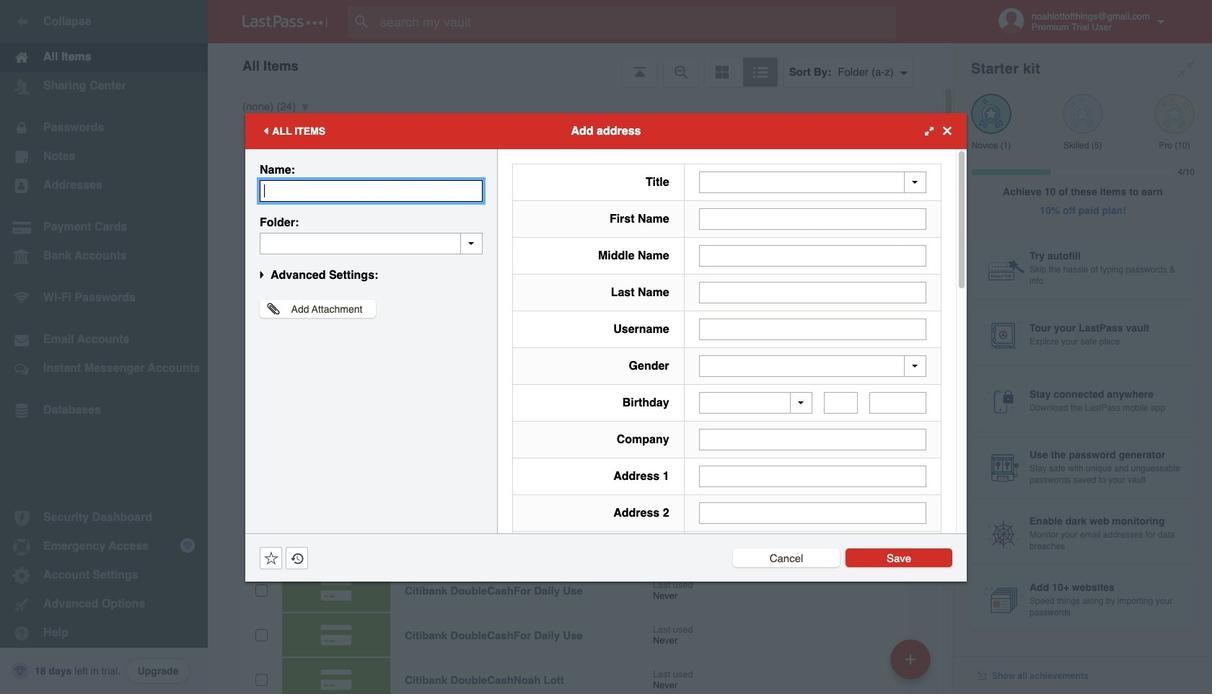 Task type: locate. For each thing, give the bounding box(es) containing it.
vault options navigation
[[208, 43, 954, 87]]

new item image
[[906, 655, 916, 665]]

None text field
[[260, 180, 483, 202], [260, 233, 483, 254], [699, 245, 926, 267], [699, 282, 926, 303], [824, 393, 858, 414], [699, 503, 926, 525], [260, 180, 483, 202], [260, 233, 483, 254], [699, 245, 926, 267], [699, 282, 926, 303], [824, 393, 858, 414], [699, 503, 926, 525]]

Search search field
[[348, 6, 924, 38]]

new item navigation
[[885, 636, 939, 695]]

dialog
[[245, 113, 967, 695]]

None text field
[[699, 208, 926, 230], [699, 319, 926, 340], [870, 393, 926, 414], [699, 429, 926, 451], [699, 466, 926, 488], [699, 208, 926, 230], [699, 319, 926, 340], [870, 393, 926, 414], [699, 429, 926, 451], [699, 466, 926, 488]]

main navigation navigation
[[0, 0, 208, 695]]



Task type: describe. For each thing, give the bounding box(es) containing it.
lastpass image
[[242, 15, 328, 28]]

search my vault text field
[[348, 6, 924, 38]]



